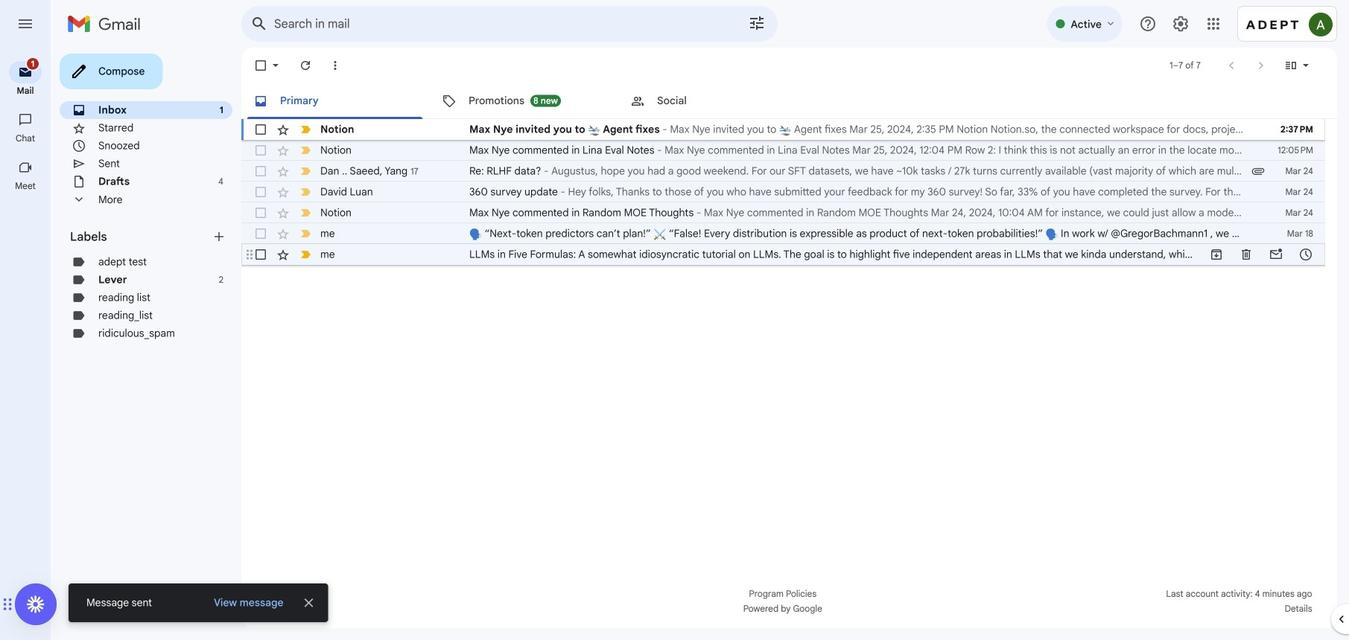 Task type: describe. For each thing, give the bounding box(es) containing it.
social tab
[[618, 83, 806, 119]]

search in mail image
[[246, 10, 273, 37]]

4 row from the top
[[241, 182, 1325, 203]]

1 🛬 image from the left
[[588, 124, 601, 136]]

3 row from the top
[[241, 161, 1325, 182]]

Search in mail search field
[[241, 6, 778, 42]]

record a loom image
[[27, 596, 45, 614]]

⚔️ image
[[654, 228, 666, 241]]

move image
[[2, 596, 7, 614]]

promotions, 8 new messages, tab
[[430, 83, 618, 119]]

1 row from the top
[[241, 119, 1325, 140]]

7 row from the top
[[241, 244, 1349, 265]]

5 row from the top
[[241, 203, 1325, 223]]

move image
[[7, 596, 13, 614]]

6 row from the top
[[241, 223, 1349, 244]]



Task type: vqa. For each thing, say whether or not it's contained in the screenshot.
toolbar
yes



Task type: locate. For each thing, give the bounding box(es) containing it.
main menu image
[[16, 15, 34, 33]]

row
[[241, 119, 1325, 140], [241, 140, 1325, 161], [241, 161, 1325, 182], [241, 182, 1325, 203], [241, 203, 1325, 223], [241, 223, 1349, 244], [241, 244, 1349, 265]]

refresh image
[[298, 58, 313, 73]]

🛬 image
[[588, 124, 601, 136], [779, 124, 792, 136]]

advanced search options image
[[742, 8, 772, 38]]

toolbar
[[1202, 247, 1321, 262]]

None checkbox
[[253, 58, 268, 73], [253, 143, 268, 158], [253, 164, 268, 179], [253, 226, 268, 241], [253, 247, 268, 262], [253, 58, 268, 73], [253, 143, 268, 158], [253, 164, 268, 179], [253, 226, 268, 241], [253, 247, 268, 262]]

Search in mail text field
[[274, 16, 706, 31]]

1 horizontal spatial 🛬 image
[[779, 124, 792, 136]]

2 🛬 image from the left
[[779, 124, 792, 136]]

toggle split pane mode image
[[1284, 58, 1298, 73]]

alert
[[24, 34, 1325, 623]]

toolbar inside row
[[1202, 247, 1321, 262]]

navigation
[[0, 48, 52, 641]]

primary tab
[[241, 83, 428, 119]]

🗣️ image
[[469, 228, 482, 241], [1046, 228, 1058, 241]]

0 horizontal spatial 🛬 image
[[588, 124, 601, 136]]

1 🗣️ image from the left
[[469, 228, 482, 241]]

main content
[[241, 48, 1349, 629]]

settings image
[[1172, 15, 1190, 33]]

has attachment image
[[1251, 164, 1266, 179]]

2 🗣️ image from the left
[[1046, 228, 1058, 241]]

None checkbox
[[253, 122, 268, 137], [253, 185, 268, 200], [253, 206, 268, 221], [253, 122, 268, 137], [253, 185, 268, 200], [253, 206, 268, 221]]

support image
[[1139, 15, 1157, 33]]

gmail image
[[67, 9, 148, 39]]

0 horizontal spatial 🗣️ image
[[469, 228, 482, 241]]

1 horizontal spatial 🗣️ image
[[1046, 228, 1058, 241]]

tab list
[[241, 83, 1337, 119]]

footer
[[241, 587, 1325, 617]]

heading
[[0, 85, 51, 97], [0, 133, 51, 145], [0, 180, 51, 192], [70, 229, 212, 244]]

2 row from the top
[[241, 140, 1325, 161]]

more email options image
[[328, 58, 343, 73]]



